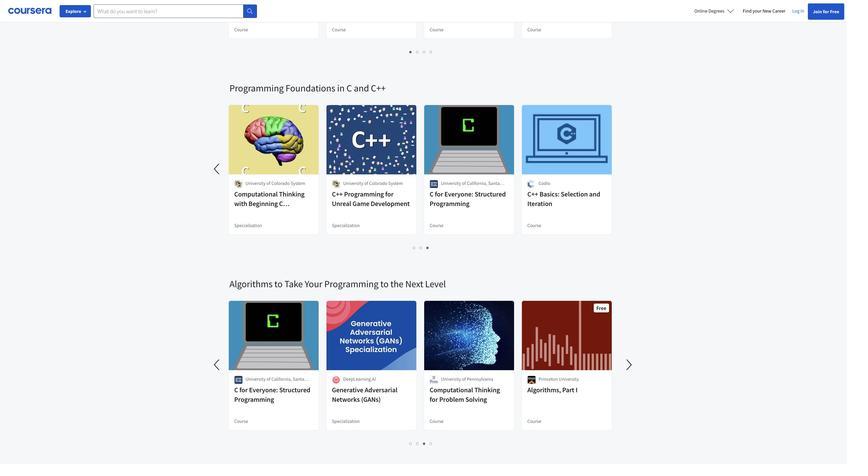 Task type: vqa. For each thing, say whether or not it's contained in the screenshot.
Lecture 7.1: Further Readings and Viewings (optional) • 5 minutes's lecture
no



Task type: describe. For each thing, give the bounding box(es) containing it.
university of colorado system image
[[332, 180, 341, 189]]

i
[[576, 386, 578, 395]]

c++ for c++ basics: selection and iteration
[[528, 190, 538, 199]]

log
[[793, 8, 800, 14]]

coursera image
[[8, 6, 51, 16]]

for down university of california, santa cruz image
[[240, 386, 248, 395]]

0 vertical spatial 1
[[410, 49, 412, 55]]

degrees
[[709, 8, 725, 14]]

university of colorado system image
[[234, 180, 243, 189]]

log in link
[[789, 7, 808, 15]]

university of california, santa cruz image
[[430, 180, 438, 189]]

2 for top 3 button
[[416, 49, 419, 55]]

santa for university of california, santa cruz image
[[293, 377, 304, 383]]

programming inside computational thinking with beginning c programming
[[234, 209, 274, 218]]

california, for university of california, santa cruz icon
[[467, 181, 487, 187]]

algorithms to take your programming to the next level
[[230, 278, 446, 291]]

2 for 3 button within algorithms to take your programming to the next level carousel element
[[416, 441, 419, 448]]

of for university of colorado system image
[[267, 181, 271, 187]]

0 vertical spatial free
[[830, 9, 840, 15]]

with
[[234, 200, 247, 208]]

programming inside c++ programming for unreal game development
[[344, 190, 384, 199]]

3 for 3 button in the programming foundations in c and c++ carousel element
[[427, 245, 429, 251]]

join for free
[[813, 9, 840, 15]]

programming foundations in c and c++ carousel element
[[0, 62, 618, 258]]

your
[[305, 278, 322, 291]]

2 button for 1 button associated with top 3 button
[[414, 48, 421, 56]]

for right join
[[823, 9, 829, 15]]

preparation
[[234, 3, 269, 12]]

everyone: for university of california, santa cruz icon
[[445, 190, 474, 199]]

4 button for 3 button within algorithms to take your programming to the next level carousel element
[[428, 440, 435, 448]]

princeton university image
[[528, 376, 536, 385]]

computational thinking for problem solving
[[430, 386, 500, 404]]

pennsylvania
[[467, 377, 493, 383]]

specialization for foundations
[[332, 223, 360, 229]]

1 inside algorithms to take your programming to the next level carousel element
[[410, 441, 412, 448]]

4 button for top 3 button
[[428, 48, 435, 56]]

problem
[[439, 396, 464, 404]]

development
[[371, 200, 410, 208]]

of for university of pennsylvania icon on the bottom right of the page
[[462, 377, 466, 383]]

list inside programming foundations in c and c++ carousel element
[[230, 244, 613, 252]]

beginning
[[249, 200, 278, 208]]

coding interview preparation
[[234, 0, 284, 12]]

for down university of california, santa cruz icon
[[435, 190, 443, 199]]

santa for university of california, santa cruz icon
[[488, 181, 500, 187]]

1 horizontal spatial c++
[[371, 82, 386, 94]]

the
[[391, 278, 404, 291]]

specialization for to
[[332, 419, 360, 425]]

of for university of california, santa cruz image
[[267, 377, 271, 383]]

online
[[695, 8, 708, 14]]

computational for problem
[[430, 386, 473, 395]]

programming foundations in c and c++
[[230, 82, 386, 94]]

What do you want to learn? text field
[[94, 4, 244, 18]]

coding
[[234, 0, 255, 2]]

university of pennsylvania
[[441, 377, 493, 383]]

interview
[[256, 0, 284, 2]]

your
[[753, 8, 762, 14]]

foundations
[[286, 82, 335, 94]]

codio image
[[528, 180, 535, 189]]

networks
[[332, 396, 360, 404]]

4 for '4' button corresponding to top 3 button
[[430, 49, 433, 55]]

deeplearning.ai image
[[332, 376, 341, 385]]

university of california, santa cruz for university of california, santa cruz image
[[246, 377, 304, 390]]

3 course link from the left
[[521, 0, 613, 39]]

join
[[813, 9, 822, 15]]

algorithms, part i
[[528, 386, 578, 395]]

princeton university
[[539, 377, 579, 383]]

1 to from the left
[[275, 278, 283, 291]]

1 course link from the left
[[326, 0, 417, 39]]

level
[[425, 278, 446, 291]]

cruz for university of california, santa cruz icon
[[441, 187, 450, 193]]

1 button for top 3 button
[[408, 48, 414, 56]]

generative
[[332, 386, 364, 395]]

find
[[743, 8, 752, 14]]

0 horizontal spatial and
[[354, 82, 369, 94]]

c++ basics: selection and iteration
[[528, 190, 600, 208]]

specialization down with
[[234, 223, 262, 229]]

2 for 3 button in the programming foundations in c and c++ carousel element
[[420, 245, 422, 251]]

adversarial
[[365, 386, 398, 395]]



Task type: locate. For each thing, give the bounding box(es) containing it.
0 vertical spatial computational
[[234, 190, 278, 199]]

university for university of california, santa cruz icon
[[441, 181, 461, 187]]

system
[[291, 181, 305, 187], [388, 181, 403, 187]]

of right university of california, santa cruz icon
[[462, 181, 466, 187]]

university for university of colorado system image
[[246, 181, 266, 187]]

c++ programming for unreal game development
[[332, 190, 410, 208]]

list
[[230, 48, 613, 56], [230, 244, 613, 252], [230, 440, 613, 448]]

colorado up c++ programming for unreal game development
[[369, 181, 388, 187]]

1 horizontal spatial university of colorado system
[[343, 181, 403, 187]]

1 vertical spatial 2 button
[[418, 244, 425, 252]]

online degrees
[[695, 8, 725, 14]]

(gans)
[[361, 396, 381, 404]]

cruz
[[441, 187, 450, 193], [246, 383, 255, 390]]

iteration
[[528, 200, 553, 208]]

1 horizontal spatial university of california, santa cruz
[[441, 181, 500, 193]]

c down university of california, santa cruz image
[[234, 386, 238, 395]]

santa
[[488, 181, 500, 187], [293, 377, 304, 383]]

university of colorado system for thinking
[[246, 181, 305, 187]]

university of california, santa cruz
[[441, 181, 500, 193], [246, 377, 304, 390]]

unreal
[[332, 200, 351, 208]]

university for university of pennsylvania icon on the bottom right of the page
[[441, 377, 461, 383]]

1 system from the left
[[291, 181, 305, 187]]

everyone: inside algorithms to take your programming to the next level carousel element
[[249, 386, 278, 395]]

0 horizontal spatial everyone:
[[249, 386, 278, 395]]

c for everyone: structured programming for university of california, santa cruz image
[[234, 386, 310, 404]]

thinking for solving
[[475, 386, 500, 395]]

0 vertical spatial c for everyone: structured programming
[[430, 190, 506, 208]]

1 colorado from the left
[[272, 181, 290, 187]]

1 vertical spatial structured
[[279, 386, 310, 395]]

find your new career link
[[740, 7, 789, 15]]

c++ for c++ programming for unreal game development
[[332, 190, 343, 199]]

explore button
[[60, 5, 91, 17]]

selection
[[561, 190, 588, 199]]

c for everyone: structured programming inside programming foundations in c and c++ carousel element
[[430, 190, 506, 208]]

online degrees button
[[689, 3, 740, 18]]

next slide image
[[621, 357, 638, 374]]

2 horizontal spatial c++
[[528, 190, 538, 199]]

1 vertical spatial 4
[[430, 441, 433, 448]]

university of colorado system up computational thinking with beginning c programming
[[246, 181, 305, 187]]

structured for university of california, santa cruz icon
[[475, 190, 506, 199]]

1 horizontal spatial computational
[[430, 386, 473, 395]]

1 horizontal spatial c for everyone: structured programming
[[430, 190, 506, 208]]

2 vertical spatial 2 button
[[414, 440, 421, 448]]

4 for 3 button within algorithms to take your programming to the next level carousel element '4' button
[[430, 441, 433, 448]]

1 vertical spatial california,
[[272, 377, 292, 383]]

in
[[337, 82, 345, 94]]

university of colorado system for programming
[[343, 181, 403, 187]]

list inside algorithms to take your programming to the next level carousel element
[[230, 440, 613, 448]]

2 4 button from the top
[[428, 440, 435, 448]]

0 vertical spatial everyone:
[[445, 190, 474, 199]]

0 vertical spatial and
[[354, 82, 369, 94]]

2 button for 3 button within algorithms to take your programming to the next level carousel element 1 button
[[414, 440, 421, 448]]

specialization down networks at the left of page
[[332, 419, 360, 425]]

find your new career
[[743, 8, 786, 14]]

0 horizontal spatial course link
[[326, 0, 417, 39]]

2 to from the left
[[381, 278, 389, 291]]

0 horizontal spatial structured
[[279, 386, 310, 395]]

cruz right university of california, santa cruz icon
[[441, 187, 450, 193]]

specialization
[[234, 223, 262, 229], [332, 223, 360, 229], [332, 419, 360, 425]]

3 inside programming foundations in c and c++ carousel element
[[427, 245, 429, 251]]

c inside computational thinking with beginning c programming
[[279, 200, 283, 208]]

c++ inside c++ basics: selection and iteration
[[528, 190, 538, 199]]

previous slide image
[[209, 161, 225, 177]]

3 list from the top
[[230, 440, 613, 448]]

1 vertical spatial 3
[[427, 245, 429, 251]]

c right "in"
[[347, 82, 352, 94]]

for
[[823, 9, 829, 15], [385, 190, 394, 199], [435, 190, 443, 199], [240, 386, 248, 395], [430, 396, 438, 404]]

of for university of colorado system icon
[[364, 181, 368, 187]]

and inside c++ basics: selection and iteration
[[589, 190, 600, 199]]

university right university of colorado system image
[[246, 181, 266, 187]]

algorithms to take your programming to the next level carousel element
[[0, 258, 813, 454]]

everyone: inside programming foundations in c and c++ carousel element
[[445, 190, 474, 199]]

in
[[801, 8, 805, 14]]

0 vertical spatial santa
[[488, 181, 500, 187]]

c for everyone: structured programming for university of california, santa cruz icon
[[430, 190, 506, 208]]

1 horizontal spatial course link
[[424, 0, 515, 39]]

colorado for thinking
[[272, 181, 290, 187]]

0 horizontal spatial thinking
[[279, 190, 305, 199]]

university of colorado system
[[246, 181, 305, 187], [343, 181, 403, 187]]

0 horizontal spatial to
[[275, 278, 283, 291]]

2 button for 3 button in the programming foundations in c and c++ carousel element's 1 button
[[418, 244, 425, 252]]

2 vertical spatial 1 button
[[408, 440, 414, 448]]

2
[[416, 49, 419, 55], [420, 245, 422, 251], [416, 441, 419, 448]]

3 button inside algorithms to take your programming to the next level carousel element
[[421, 440, 428, 448]]

0 vertical spatial structured
[[475, 190, 506, 199]]

0 vertical spatial 2
[[416, 49, 419, 55]]

california, inside algorithms to take your programming to the next level carousel element
[[272, 377, 292, 383]]

1 horizontal spatial thinking
[[475, 386, 500, 395]]

and right selection
[[589, 190, 600, 199]]

of up computational thinking with beginning c programming
[[267, 181, 271, 187]]

and
[[354, 82, 369, 94], [589, 190, 600, 199]]

2 vertical spatial 3 button
[[421, 440, 428, 448]]

for inside c++ programming for unreal game development
[[385, 190, 394, 199]]

2 vertical spatial 3
[[423, 441, 426, 448]]

1 vertical spatial university of california, santa cruz
[[246, 377, 304, 390]]

explore
[[66, 8, 81, 14]]

everyone: for university of california, santa cruz image
[[249, 386, 278, 395]]

university up part
[[559, 377, 579, 383]]

c down university of california, santa cruz icon
[[430, 190, 434, 199]]

c
[[347, 82, 352, 94], [430, 190, 434, 199], [279, 200, 283, 208], [234, 386, 238, 395]]

university for university of california, santa cruz image
[[246, 377, 266, 383]]

c right beginning
[[279, 200, 283, 208]]

2 button inside algorithms to take your programming to the next level carousel element
[[414, 440, 421, 448]]

of up c++ programming for unreal game development
[[364, 181, 368, 187]]

c++
[[371, 82, 386, 94], [332, 190, 343, 199], [528, 190, 538, 199]]

0 vertical spatial list
[[230, 48, 613, 56]]

next
[[405, 278, 423, 291]]

2 button inside programming foundations in c and c++ carousel element
[[418, 244, 425, 252]]

0 horizontal spatial free
[[597, 305, 607, 312]]

princeton
[[539, 377, 558, 383]]

1 vertical spatial thinking
[[475, 386, 500, 395]]

santa inside programming foundations in c and c++ carousel element
[[488, 181, 500, 187]]

for inside computational thinking for problem solving
[[430, 396, 438, 404]]

university of california, santa cruz for university of california, santa cruz icon
[[441, 181, 500, 193]]

everyone:
[[445, 190, 474, 199], [249, 386, 278, 395]]

1 button for 3 button in the programming foundations in c and c++ carousel element
[[411, 244, 418, 252]]

to left the the
[[381, 278, 389, 291]]

0 horizontal spatial colorado
[[272, 181, 290, 187]]

0 horizontal spatial santa
[[293, 377, 304, 383]]

university of california, santa cruz inside programming foundations in c and c++ carousel element
[[441, 181, 500, 193]]

1 horizontal spatial cruz
[[441, 187, 450, 193]]

1 inside programming foundations in c and c++ carousel element
[[413, 245, 416, 251]]

0 vertical spatial california,
[[467, 181, 487, 187]]

university for university of colorado system icon
[[343, 181, 363, 187]]

university right university of california, santa cruz icon
[[441, 181, 461, 187]]

1 horizontal spatial system
[[388, 181, 403, 187]]

2 list from the top
[[230, 244, 613, 252]]

thinking inside computational thinking with beginning c programming
[[279, 190, 305, 199]]

0 horizontal spatial c for everyone: structured programming
[[234, 386, 310, 404]]

2 system from the left
[[388, 181, 403, 187]]

santa inside algorithms to take your programming to the next level carousel element
[[293, 377, 304, 383]]

system for thinking
[[291, 181, 305, 187]]

university right university of colorado system icon
[[343, 181, 363, 187]]

course
[[234, 27, 248, 33], [332, 27, 346, 33], [430, 27, 444, 33], [528, 27, 541, 33], [430, 223, 444, 229], [528, 223, 541, 229], [234, 419, 248, 425], [430, 419, 444, 425], [528, 419, 541, 425]]

computational inside computational thinking for problem solving
[[430, 386, 473, 395]]

course link
[[326, 0, 417, 39], [424, 0, 515, 39], [521, 0, 613, 39]]

1 vertical spatial cruz
[[246, 383, 255, 390]]

of right university of california, santa cruz image
[[267, 377, 271, 383]]

of up computational thinking for problem solving
[[462, 377, 466, 383]]

algorithms,
[[528, 386, 561, 395]]

deeplearning.ai
[[343, 377, 376, 383]]

solving
[[466, 396, 487, 404]]

university of california, santa cruz inside algorithms to take your programming to the next level carousel element
[[246, 377, 304, 390]]

4 inside algorithms to take your programming to the next level carousel element
[[430, 441, 433, 448]]

3
[[423, 49, 426, 55], [427, 245, 429, 251], [423, 441, 426, 448]]

c for everyone: structured programming
[[430, 190, 506, 208], [234, 386, 310, 404]]

3 for 3 button within algorithms to take your programming to the next level carousel element
[[423, 441, 426, 448]]

thinking
[[279, 190, 305, 199], [475, 386, 500, 395]]

colorado for programming
[[369, 181, 388, 187]]

c++ inside c++ programming for unreal game development
[[332, 190, 343, 199]]

california,
[[467, 181, 487, 187], [272, 377, 292, 383]]

0 horizontal spatial university of colorado system
[[246, 181, 305, 187]]

3 button inside programming foundations in c and c++ carousel element
[[425, 244, 431, 252]]

take
[[285, 278, 303, 291]]

1 4 from the top
[[430, 49, 433, 55]]

0 vertical spatial 1 button
[[408, 48, 414, 56]]

university right university of pennsylvania icon on the bottom right of the page
[[441, 377, 461, 383]]

2 inside programming foundations in c and c++ carousel element
[[420, 245, 422, 251]]

system for programming
[[388, 181, 403, 187]]

california, for university of california, santa cruz image
[[272, 377, 292, 383]]

university of pennsylvania image
[[430, 376, 438, 385]]

0 horizontal spatial university of california, santa cruz
[[246, 377, 304, 390]]

1 button
[[408, 48, 414, 56], [411, 244, 418, 252], [408, 440, 414, 448]]

computational
[[234, 190, 278, 199], [430, 386, 473, 395]]

to
[[275, 278, 283, 291], [381, 278, 389, 291]]

game
[[353, 200, 370, 208]]

1 horizontal spatial and
[[589, 190, 600, 199]]

and right "in"
[[354, 82, 369, 94]]

2 university of colorado system from the left
[[343, 181, 403, 187]]

1 vertical spatial 1 button
[[411, 244, 418, 252]]

computational up problem
[[430, 386, 473, 395]]

basics:
[[540, 190, 560, 199]]

structured inside programming foundations in c and c++ carousel element
[[475, 190, 506, 199]]

1 horizontal spatial everyone:
[[445, 190, 474, 199]]

4 button
[[428, 48, 435, 56], [428, 440, 435, 448]]

of
[[267, 181, 271, 187], [364, 181, 368, 187], [462, 181, 466, 187], [267, 377, 271, 383], [462, 377, 466, 383]]

2 vertical spatial 1
[[410, 441, 412, 448]]

cruz inside algorithms to take your programming to the next level carousel element
[[246, 383, 255, 390]]

1 vertical spatial computational
[[430, 386, 473, 395]]

career
[[773, 8, 786, 14]]

1 horizontal spatial free
[[830, 9, 840, 15]]

2 horizontal spatial course link
[[521, 0, 613, 39]]

1 horizontal spatial structured
[[475, 190, 506, 199]]

0 vertical spatial thinking
[[279, 190, 305, 199]]

1 vertical spatial free
[[597, 305, 607, 312]]

join for free link
[[808, 3, 845, 20]]

log in
[[793, 8, 805, 14]]

c for everyone: structured programming inside algorithms to take your programming to the next level carousel element
[[234, 386, 310, 404]]

1 vertical spatial c for everyone: structured programming
[[234, 386, 310, 404]]

generative adversarial networks (gans)
[[332, 386, 398, 404]]

0 vertical spatial cruz
[[441, 187, 450, 193]]

1 vertical spatial 2
[[420, 245, 422, 251]]

2 4 from the top
[[430, 441, 433, 448]]

of for university of california, santa cruz icon
[[462, 181, 466, 187]]

cruz for university of california, santa cruz image
[[246, 383, 255, 390]]

3 inside algorithms to take your programming to the next level carousel element
[[423, 441, 426, 448]]

0 vertical spatial university of california, santa cruz
[[441, 181, 500, 193]]

2 vertical spatial 2
[[416, 441, 419, 448]]

thinking inside computational thinking for problem solving
[[475, 386, 500, 395]]

university of colorado system up c++ programming for unreal game development
[[343, 181, 403, 187]]

cruz right university of california, santa cruz image
[[246, 383, 255, 390]]

specialization down unreal
[[332, 223, 360, 229]]

2 button
[[414, 48, 421, 56], [418, 244, 425, 252], [414, 440, 421, 448]]

computational for beginning
[[234, 190, 278, 199]]

algorithms
[[230, 278, 273, 291]]

1 horizontal spatial to
[[381, 278, 389, 291]]

0 vertical spatial 3 button
[[421, 48, 428, 56]]

2 colorado from the left
[[369, 181, 388, 187]]

3 for top 3 button
[[423, 49, 426, 55]]

programming
[[230, 82, 284, 94], [344, 190, 384, 199], [430, 200, 470, 208], [234, 209, 274, 218], [324, 278, 379, 291], [234, 396, 274, 404]]

1 button for 3 button within algorithms to take your programming to the next level carousel element
[[408, 440, 414, 448]]

specialization inside algorithms to take your programming to the next level carousel element
[[332, 419, 360, 425]]

part
[[562, 386, 575, 395]]

structured inside algorithms to take your programming to the next level carousel element
[[279, 386, 310, 395]]

1 vertical spatial 4 button
[[428, 440, 435, 448]]

1 list from the top
[[230, 48, 613, 56]]

previous slide image
[[209, 357, 225, 374]]

1 vertical spatial 3 button
[[425, 244, 431, 252]]

1 vertical spatial everyone:
[[249, 386, 278, 395]]

california, inside programming foundations in c and c++ carousel element
[[467, 181, 487, 187]]

for left problem
[[430, 396, 438, 404]]

colorado up computational thinking with beginning c programming
[[272, 181, 290, 187]]

0 vertical spatial 2 button
[[414, 48, 421, 56]]

university
[[246, 181, 266, 187], [343, 181, 363, 187], [441, 181, 461, 187], [246, 377, 266, 383], [441, 377, 461, 383], [559, 377, 579, 383]]

3 button
[[421, 48, 428, 56], [425, 244, 431, 252], [421, 440, 428, 448]]

colorado
[[272, 181, 290, 187], [369, 181, 388, 187]]

cruz inside programming foundations in c and c++ carousel element
[[441, 187, 450, 193]]

1 vertical spatial list
[[230, 244, 613, 252]]

1 4 button from the top
[[428, 48, 435, 56]]

structured
[[475, 190, 506, 199], [279, 386, 310, 395]]

2 course link from the left
[[424, 0, 515, 39]]

computational up beginning
[[234, 190, 278, 199]]

1 horizontal spatial california,
[[467, 181, 487, 187]]

0 vertical spatial 4
[[430, 49, 433, 55]]

0 vertical spatial 4 button
[[428, 48, 435, 56]]

0 horizontal spatial computational
[[234, 190, 278, 199]]

university right university of california, santa cruz image
[[246, 377, 266, 383]]

1
[[410, 49, 412, 55], [413, 245, 416, 251], [410, 441, 412, 448]]

1 vertical spatial and
[[589, 190, 600, 199]]

0 horizontal spatial cruz
[[246, 383, 255, 390]]

0 horizontal spatial c++
[[332, 190, 343, 199]]

2 vertical spatial list
[[230, 440, 613, 448]]

free
[[830, 9, 840, 15], [597, 305, 607, 312]]

computational inside computational thinking with beginning c programming
[[234, 190, 278, 199]]

1 vertical spatial santa
[[293, 377, 304, 383]]

0 horizontal spatial california,
[[272, 377, 292, 383]]

4
[[430, 49, 433, 55], [430, 441, 433, 448]]

codio
[[539, 181, 551, 187]]

0 vertical spatial 3
[[423, 49, 426, 55]]

None search field
[[94, 4, 257, 18]]

1 horizontal spatial colorado
[[369, 181, 388, 187]]

free inside algorithms to take your programming to the next level carousel element
[[597, 305, 607, 312]]

to left take
[[275, 278, 283, 291]]

1 horizontal spatial santa
[[488, 181, 500, 187]]

1 university of colorado system from the left
[[246, 181, 305, 187]]

university of california, santa cruz image
[[234, 376, 243, 385]]

structured for university of california, santa cruz image
[[279, 386, 310, 395]]

new
[[763, 8, 772, 14]]

2 inside algorithms to take your programming to the next level carousel element
[[416, 441, 419, 448]]

computational thinking with beginning c programming
[[234, 190, 305, 218]]

thinking for c
[[279, 190, 305, 199]]

for up development
[[385, 190, 394, 199]]

0 horizontal spatial system
[[291, 181, 305, 187]]

1 vertical spatial 1
[[413, 245, 416, 251]]



